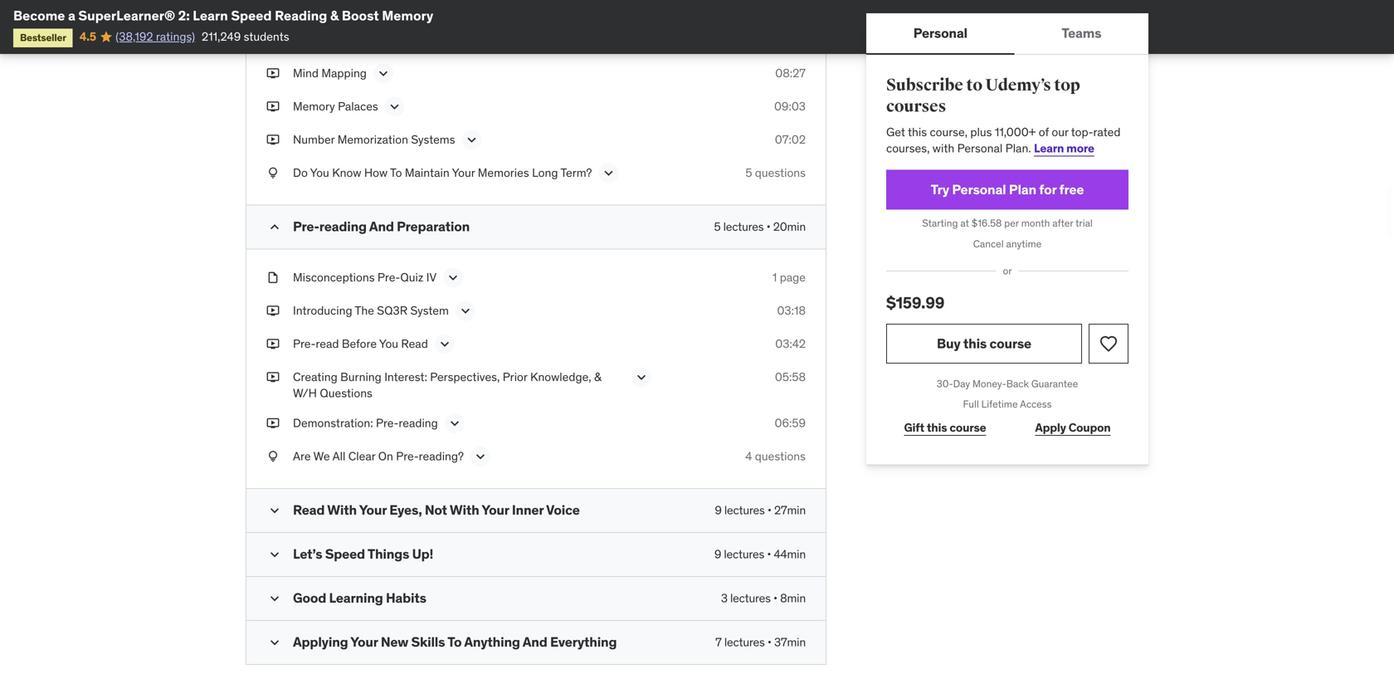 Task type: locate. For each thing, give the bounding box(es) containing it.
show lecture description image for misconceptions pre-quiz iv
[[445, 270, 462, 286]]

questions down 07:02
[[755, 165, 806, 180]]

0 horizontal spatial with
[[327, 501, 357, 518]]

5 xsmall image from the top
[[267, 448, 280, 464]]

& left boost
[[330, 7, 339, 24]]

0 horizontal spatial to
[[390, 165, 402, 180]]

1 vertical spatial personal
[[958, 141, 1003, 156]]

questions right 4
[[755, 449, 806, 464]]

with right not
[[450, 501, 479, 518]]

of
[[1039, 124, 1049, 139]]

5 xsmall image from the top
[[267, 270, 280, 286]]

and
[[369, 218, 394, 235], [523, 633, 548, 650]]

this up courses, on the right
[[908, 124, 927, 139]]

all
[[333, 449, 346, 464]]

1 vertical spatial reading
[[399, 415, 438, 430]]

lectures for let's speed things up!
[[724, 547, 765, 562]]

lectures right 7
[[725, 635, 765, 650]]

4 xsmall image from the top
[[267, 165, 280, 181]]

0 horizontal spatial &
[[330, 7, 339, 24]]

0 vertical spatial learn
[[193, 7, 228, 24]]

introducing the sq3r system
[[293, 303, 449, 318]]

let's speed things up!
[[293, 545, 433, 562]]

27min
[[775, 503, 806, 518]]

you right before
[[379, 336, 399, 351]]

0 vertical spatial reading
[[319, 218, 367, 235]]

the
[[355, 303, 374, 318]]

1 small image from the top
[[267, 219, 283, 235]]

0 horizontal spatial speed
[[231, 7, 272, 24]]

on
[[378, 449, 393, 464]]

back
[[1007, 377, 1029, 390]]

eyes,
[[390, 501, 422, 518]]

personal down plus
[[958, 141, 1003, 156]]

5 left the 20min
[[714, 219, 721, 234]]

xsmall image for number
[[267, 132, 280, 148]]

0 vertical spatial questions
[[755, 165, 806, 180]]

0 horizontal spatial learn
[[193, 7, 228, 24]]

1 horizontal spatial 5
[[746, 165, 753, 180]]

1 with from the left
[[327, 501, 357, 518]]

to for how
[[390, 165, 402, 180]]

trial
[[1076, 217, 1093, 230]]

iv
[[426, 270, 437, 285]]

2 vertical spatial this
[[927, 420, 948, 435]]

maintain
[[405, 165, 450, 180]]

1 horizontal spatial read
[[401, 336, 428, 351]]

learning
[[329, 589, 383, 606]]

show lecture description image right mapping
[[375, 65, 392, 82]]

07:02
[[775, 132, 806, 147]]

memory right boost
[[382, 7, 434, 24]]

to for skills
[[448, 633, 462, 650]]

plan.
[[1006, 141, 1032, 156]]

misconceptions
[[293, 270, 375, 285]]

• left 44min
[[767, 547, 772, 562]]

course inside 'gift this course' link
[[950, 420, 987, 435]]

• for pre-reading and preparation
[[767, 219, 771, 234]]

2 vertical spatial personal
[[953, 181, 1007, 198]]

xsmall image left mind
[[267, 65, 280, 82]]

xsmall image left creating
[[267, 369, 280, 385]]

xsmall image for pre-
[[267, 336, 280, 352]]

44min
[[774, 547, 806, 562]]

1 vertical spatial speed
[[325, 545, 365, 562]]

show lecture description image for are we all clear on pre-reading?
[[472, 448, 489, 465]]

1 vertical spatial and
[[523, 633, 548, 650]]

3 xsmall image from the top
[[267, 336, 280, 352]]

5 questions
[[746, 165, 806, 180]]

9 up 9 lectures • 44min
[[715, 503, 722, 518]]

read up interest:
[[401, 336, 428, 351]]

reading up misconceptions
[[319, 218, 367, 235]]

03:42
[[776, 336, 806, 351]]

reading
[[319, 218, 367, 235], [399, 415, 438, 430]]

with
[[327, 501, 357, 518], [450, 501, 479, 518]]

questions for 4 questions
[[755, 449, 806, 464]]

0 horizontal spatial course
[[950, 420, 987, 435]]

1 horizontal spatial with
[[450, 501, 479, 518]]

0 vertical spatial to
[[390, 165, 402, 180]]

learn down of
[[1034, 141, 1065, 156]]

0 horizontal spatial reading
[[319, 218, 367, 235]]

show lecture description image right palaces
[[387, 99, 403, 115]]

show lecture description image right system
[[457, 303, 474, 319]]

xsmall image left misconceptions
[[267, 270, 280, 286]]

course for gift this course
[[950, 420, 987, 435]]

1 vertical spatial learn
[[1034, 141, 1065, 156]]

to right how
[[390, 165, 402, 180]]

1 horizontal spatial memory
[[382, 7, 434, 24]]

personal up subscribe
[[914, 24, 968, 41]]

4 small image from the top
[[267, 634, 283, 651]]

1 horizontal spatial &
[[594, 370, 602, 385]]

5 for 5 questions
[[746, 165, 753, 180]]

mapping
[[322, 66, 367, 81]]

tab list containing personal
[[867, 13, 1149, 55]]

show lecture description image right term?
[[601, 165, 617, 182]]

small image
[[267, 219, 283, 235], [267, 502, 283, 519], [267, 590, 283, 607], [267, 634, 283, 651]]

w/h
[[293, 386, 317, 401]]

speed up 211,249 students
[[231, 7, 272, 24]]

with
[[933, 141, 955, 156]]

xsmall image left read
[[267, 336, 280, 352]]

lectures left 27min
[[725, 503, 765, 518]]

things
[[368, 545, 409, 562]]

xsmall image left memory palaces
[[267, 99, 280, 115]]

2 questions from the top
[[755, 449, 806, 464]]

lectures left the 20min
[[724, 219, 764, 234]]

memory
[[382, 7, 434, 24], [293, 99, 335, 114]]

pre- right on
[[396, 449, 419, 464]]

coupon
[[1069, 420, 1111, 435]]

lectures for good learning habits
[[731, 591, 771, 606]]

month
[[1022, 217, 1051, 230]]

rated
[[1094, 124, 1121, 139]]

gift this course link
[[887, 411, 1004, 445]]

this for buy
[[964, 335, 987, 352]]

try personal plan for free link
[[887, 170, 1129, 210]]

course for buy this course
[[990, 335, 1032, 352]]

your left eyes,
[[359, 501, 387, 518]]

0 horizontal spatial memory
[[293, 99, 335, 114]]

xsmall image left are
[[267, 448, 280, 464]]

course,
[[930, 124, 968, 139]]

• left the 8min
[[774, 591, 778, 606]]

small image for read
[[267, 502, 283, 519]]

xsmall image
[[267, 0, 280, 15], [267, 65, 280, 82], [267, 132, 280, 148], [267, 165, 280, 181], [267, 270, 280, 286], [267, 303, 280, 319], [267, 369, 280, 385]]

read
[[316, 336, 339, 351]]

0 vertical spatial 5
[[746, 165, 753, 180]]

xsmall image left do
[[267, 165, 280, 181]]

show lecture description image right iv
[[445, 270, 462, 286]]

tab list
[[867, 13, 1149, 55]]

1 questions from the top
[[755, 165, 806, 180]]

0 vertical spatial speed
[[231, 7, 272, 24]]

3 xsmall image from the top
[[267, 132, 280, 148]]

1 vertical spatial &
[[594, 370, 602, 385]]

perspectives,
[[430, 370, 500, 385]]

lectures for applying your new skills to anything and everything
[[725, 635, 765, 650]]

1 vertical spatial course
[[950, 420, 987, 435]]

small image
[[267, 546, 283, 563]]

0 horizontal spatial read
[[293, 501, 325, 518]]

new
[[381, 633, 409, 650]]

subscribe
[[887, 75, 964, 95]]

this right gift
[[927, 420, 948, 435]]

personal up $16.58
[[953, 181, 1007, 198]]

courses
[[887, 96, 947, 117]]

course down "full"
[[950, 420, 987, 435]]

2 small image from the top
[[267, 502, 283, 519]]

4
[[746, 449, 753, 464]]

1 vertical spatial this
[[964, 335, 987, 352]]

this inside get this course, plus 11,000+ of our top-rated courses, with personal plan.
[[908, 124, 927, 139]]

0 vertical spatial this
[[908, 124, 927, 139]]

questions for 5 questions
[[755, 165, 806, 180]]

2 xsmall image from the top
[[267, 65, 280, 82]]

plan
[[1009, 181, 1037, 198]]

your
[[452, 165, 475, 180], [359, 501, 387, 518], [482, 501, 509, 518], [351, 633, 378, 650]]

show lecture description image for introducing the sq3r system
[[457, 303, 474, 319]]

1 vertical spatial 9
[[715, 547, 722, 562]]

0 vertical spatial 9
[[715, 503, 722, 518]]

prior
[[503, 370, 528, 385]]

speed right let's
[[325, 545, 365, 562]]

questions
[[320, 386, 373, 401]]

xsmall image left demonstration:
[[267, 415, 280, 431]]

1 vertical spatial 5
[[714, 219, 721, 234]]

1 horizontal spatial course
[[990, 335, 1032, 352]]

free
[[1060, 181, 1085, 198]]

apply
[[1036, 420, 1067, 435]]

show lecture description image right systems in the top left of the page
[[464, 132, 480, 148]]

4 xsmall image from the top
[[267, 415, 280, 431]]

11,000+
[[995, 124, 1036, 139]]

show lecture description image
[[375, 65, 392, 82], [387, 99, 403, 115], [464, 132, 480, 148], [601, 165, 617, 182], [445, 270, 462, 286], [457, 303, 474, 319], [437, 336, 453, 353], [447, 415, 463, 432], [472, 448, 489, 465]]

show lecture description image down system
[[437, 336, 453, 353]]

0 vertical spatial personal
[[914, 24, 968, 41]]

our
[[1052, 124, 1069, 139]]

0 vertical spatial &
[[330, 7, 339, 24]]

plus
[[971, 124, 993, 139]]

long
[[532, 165, 558, 180]]

3 small image from the top
[[267, 590, 283, 607]]

show lecture description image for mind mapping
[[375, 65, 392, 82]]

•
[[767, 219, 771, 234], [768, 503, 772, 518], [767, 547, 772, 562], [774, 591, 778, 606], [768, 635, 772, 650]]

everything
[[550, 633, 617, 650]]

and left preparation
[[369, 218, 394, 235]]

lectures left 44min
[[724, 547, 765, 562]]

to right "skills"
[[448, 633, 462, 650]]

9 for read with your eyes, not with your inner voice
[[715, 503, 722, 518]]

learn more link
[[1034, 141, 1095, 156]]

1 vertical spatial questions
[[755, 449, 806, 464]]

1 horizontal spatial you
[[379, 336, 399, 351]]

5 lectures • 20min
[[714, 219, 806, 234]]

2 with from the left
[[450, 501, 479, 518]]

you right do
[[310, 165, 329, 180]]

xsmall image up students
[[267, 0, 280, 15]]

1 horizontal spatial to
[[448, 633, 462, 650]]

0 vertical spatial memory
[[382, 7, 434, 24]]

lectures for pre-reading and preparation
[[724, 219, 764, 234]]

show lecture description image up reading?
[[447, 415, 463, 432]]

0 vertical spatial read
[[401, 336, 428, 351]]

with up let's speed things up!
[[327, 501, 357, 518]]

5 for 5 lectures • 20min
[[714, 219, 721, 234]]

course
[[990, 335, 1032, 352], [950, 420, 987, 435]]

reading?
[[419, 449, 464, 464]]

5 up 5 lectures • 20min
[[746, 165, 753, 180]]

show lecture description image for pre-read before you read
[[437, 336, 453, 353]]

habits
[[386, 589, 427, 606]]

show lecture description image for memory palaces
[[387, 99, 403, 115]]

this inside button
[[964, 335, 987, 352]]

37min
[[775, 635, 806, 650]]

• left 37min
[[768, 635, 772, 650]]

& right knowledge,
[[594, 370, 602, 385]]

• left the 20min
[[767, 219, 771, 234]]

xsmall image down reading
[[267, 32, 280, 48]]

read with your eyes, not with your inner voice
[[293, 501, 580, 518]]

read up let's
[[293, 501, 325, 518]]

0 horizontal spatial 5
[[714, 219, 721, 234]]

& inside the creating burning interest: perspectives, prior knowledge, & w/h questions
[[594, 370, 602, 385]]

9 up 3
[[715, 547, 722, 562]]

• left 27min
[[768, 503, 772, 518]]

introducing
[[293, 303, 353, 318]]

1 vertical spatial you
[[379, 336, 399, 351]]

xsmall image left number at the top left of the page
[[267, 132, 280, 148]]

you
[[310, 165, 329, 180], [379, 336, 399, 351]]

course up back
[[990, 335, 1032, 352]]

0 vertical spatial course
[[990, 335, 1032, 352]]

teams button
[[1015, 13, 1149, 53]]

3 lectures • 8min
[[721, 591, 806, 606]]

boost
[[342, 7, 379, 24]]

0 horizontal spatial and
[[369, 218, 394, 235]]

small image for pre-
[[267, 219, 283, 235]]

show lecture description image
[[633, 369, 650, 386]]

wishlist image
[[1099, 334, 1119, 354]]

reading up reading?
[[399, 415, 438, 430]]

xsmall image left introducing
[[267, 303, 280, 319]]

xsmall image
[[267, 32, 280, 48], [267, 99, 280, 115], [267, 336, 280, 352], [267, 415, 280, 431], [267, 448, 280, 464]]

guarantee
[[1032, 377, 1079, 390]]

6 xsmall image from the top
[[267, 303, 280, 319]]

1 vertical spatial to
[[448, 633, 462, 650]]

7 xsmall image from the top
[[267, 369, 280, 385]]

access
[[1020, 398, 1052, 411]]

course inside buy this course button
[[990, 335, 1032, 352]]

learn up 211,249
[[193, 7, 228, 24]]

0 horizontal spatial you
[[310, 165, 329, 180]]

lectures right 3
[[731, 591, 771, 606]]

1 horizontal spatial learn
[[1034, 141, 1065, 156]]

2 xsmall image from the top
[[267, 99, 280, 115]]

memories
[[478, 165, 529, 180]]

xsmall image for creating
[[267, 369, 280, 385]]

this right buy
[[964, 335, 987, 352]]

memory up number at the top left of the page
[[293, 99, 335, 114]]

show lecture description image right reading?
[[472, 448, 489, 465]]

9
[[715, 503, 722, 518], [715, 547, 722, 562]]

and right anything
[[523, 633, 548, 650]]



Task type: vqa. For each thing, say whether or not it's contained in the screenshot.
the left UKULELE
no



Task type: describe. For each thing, give the bounding box(es) containing it.
gift
[[905, 420, 925, 435]]

buy this course button
[[887, 324, 1083, 364]]

try
[[931, 181, 950, 198]]

small image for good
[[267, 590, 283, 607]]

• for read with your eyes, not with your inner voice
[[768, 503, 772, 518]]

1 vertical spatial memory
[[293, 99, 335, 114]]

$16.58
[[972, 217, 1002, 230]]

good learning habits
[[293, 589, 427, 606]]

starting at $16.58 per month after trial cancel anytime
[[923, 217, 1093, 250]]

interest:
[[385, 370, 427, 385]]

reading
[[275, 7, 327, 24]]

this for gift
[[927, 420, 948, 435]]

09:03
[[775, 99, 806, 114]]

7
[[716, 635, 722, 650]]

8min
[[781, 591, 806, 606]]

ratings)
[[156, 29, 195, 44]]

show lecture description image for number memorization systems
[[464, 132, 480, 148]]

1 horizontal spatial speed
[[325, 545, 365, 562]]

9 lectures • 27min
[[715, 503, 806, 518]]

sq3r
[[377, 303, 408, 318]]

subscribe to udemy's top courses
[[887, 75, 1081, 117]]

1 horizontal spatial reading
[[399, 415, 438, 430]]

$159.99
[[887, 293, 945, 312]]

buy this course
[[937, 335, 1032, 352]]

apply coupon button
[[1018, 411, 1129, 445]]

1 xsmall image from the top
[[267, 32, 280, 48]]

good
[[293, 589, 326, 606]]

xsmall image for memory
[[267, 99, 280, 115]]

anytime
[[1007, 237, 1042, 250]]

demonstration:
[[293, 415, 373, 430]]

personal button
[[867, 13, 1015, 53]]

a
[[68, 7, 75, 24]]

students
[[244, 29, 289, 44]]

0 vertical spatial and
[[369, 218, 394, 235]]

• for applying your new skills to anything and everything
[[768, 635, 772, 650]]

pre- up on
[[376, 415, 399, 430]]

lectures for read with your eyes, not with your inner voice
[[725, 503, 765, 518]]

udemy's
[[986, 75, 1052, 95]]

become a superlearner® 2: learn speed reading & boost memory
[[13, 7, 434, 24]]

personal inside get this course, plus 11,000+ of our top-rated courses, with personal plan.
[[958, 141, 1003, 156]]

• for let's speed things up!
[[767, 547, 772, 562]]

this for get
[[908, 124, 927, 139]]

voice
[[546, 501, 580, 518]]

• for good learning habits
[[774, 591, 778, 606]]

4 questions
[[746, 449, 806, 464]]

your left inner
[[482, 501, 509, 518]]

small image for applying
[[267, 634, 283, 651]]

at
[[961, 217, 970, 230]]

applying
[[293, 633, 348, 650]]

9 for let's speed things up!
[[715, 547, 722, 562]]

pre- down do
[[293, 218, 319, 235]]

top-
[[1072, 124, 1094, 139]]

7 lectures • 37min
[[716, 635, 806, 650]]

20min
[[774, 219, 806, 234]]

are we all clear on pre-reading?
[[293, 449, 464, 464]]

xsmall image for introducing
[[267, 303, 280, 319]]

or
[[1003, 264, 1012, 277]]

xsmall image for are
[[267, 448, 280, 464]]

your left new
[[351, 633, 378, 650]]

more
[[1067, 141, 1095, 156]]

0 vertical spatial you
[[310, 165, 329, 180]]

1
[[773, 270, 777, 285]]

buy
[[937, 335, 961, 352]]

personal inside button
[[914, 24, 968, 41]]

your right maintain
[[452, 165, 475, 180]]

after
[[1053, 217, 1074, 230]]

1 vertical spatial read
[[293, 501, 325, 518]]

30-
[[937, 377, 954, 390]]

pre- up "sq3r"
[[378, 270, 400, 285]]

top
[[1055, 75, 1081, 95]]

creating burning interest: perspectives, prior knowledge, & w/h questions
[[293, 370, 602, 401]]

show lecture description image for demonstration: pre-reading
[[447, 415, 463, 432]]

applying your new skills to anything and everything
[[293, 633, 617, 650]]

1 page
[[773, 270, 806, 285]]

palaces
[[338, 99, 378, 114]]

systems
[[411, 132, 455, 147]]

become
[[13, 7, 65, 24]]

for
[[1040, 181, 1057, 198]]

do
[[293, 165, 308, 180]]

teams
[[1062, 24, 1102, 41]]

xsmall image for misconceptions
[[267, 270, 280, 286]]

lifetime
[[982, 398, 1018, 411]]

(38,192 ratings)
[[116, 29, 195, 44]]

211,249 students
[[202, 29, 289, 44]]

anything
[[464, 633, 520, 650]]

before
[[342, 336, 377, 351]]

skills
[[411, 633, 445, 650]]

get
[[887, 124, 906, 139]]

08:27
[[776, 66, 806, 81]]

do you know how to maintain your memories long term?
[[293, 165, 592, 180]]

1 horizontal spatial and
[[523, 633, 548, 650]]

xsmall image for demonstration:
[[267, 415, 280, 431]]

not
[[425, 501, 447, 518]]

pre- up creating
[[293, 336, 316, 351]]

(38,192
[[116, 29, 153, 44]]

page
[[780, 270, 806, 285]]

30-day money-back guarantee full lifetime access
[[937, 377, 1079, 411]]

get this course, plus 11,000+ of our top-rated courses, with personal plan.
[[887, 124, 1121, 156]]

xsmall image for mind
[[267, 65, 280, 82]]

day
[[954, 377, 971, 390]]

number
[[293, 132, 335, 147]]

knowledge,
[[530, 370, 592, 385]]

let's
[[293, 545, 322, 562]]

preparation
[[397, 218, 470, 235]]

creating
[[293, 370, 338, 385]]

1 xsmall image from the top
[[267, 0, 280, 15]]

misconceptions pre-quiz iv
[[293, 270, 437, 285]]

cancel
[[974, 237, 1004, 250]]

03:18
[[777, 303, 806, 318]]

4.5
[[79, 29, 96, 44]]

we
[[313, 449, 330, 464]]

xsmall image for do
[[267, 165, 280, 181]]

courses,
[[887, 141, 930, 156]]

show lecture description image for do you know how to maintain your memories long term?
[[601, 165, 617, 182]]



